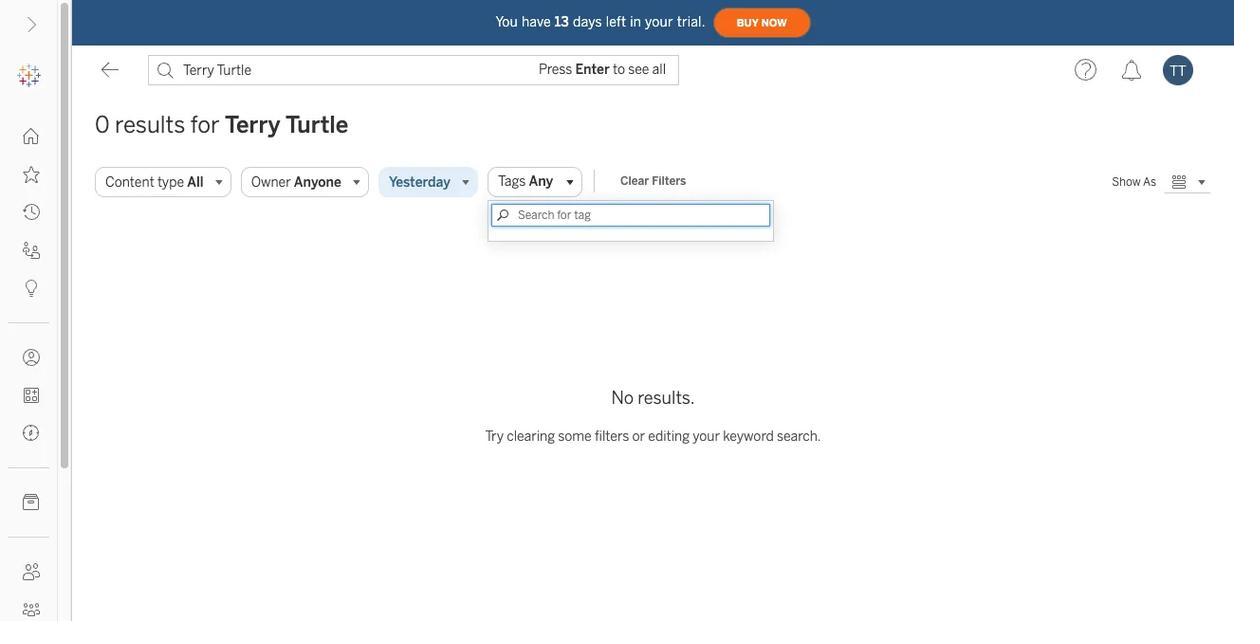 Task type: locate. For each thing, give the bounding box(es) containing it.
13
[[555, 14, 569, 30]]

anyone
[[294, 174, 341, 190]]

home image
[[23, 128, 40, 145]]

your
[[645, 14, 673, 30], [693, 428, 720, 445]]

try clearing some filters or editing your keyword search.
[[485, 428, 821, 445]]

your inside no results. "status"
[[693, 428, 720, 445]]

search.
[[777, 428, 821, 445]]

some
[[558, 428, 592, 445]]

content
[[105, 174, 154, 190]]

1 vertical spatial your
[[693, 428, 720, 445]]

no results. status
[[485, 386, 821, 462]]

show
[[1112, 176, 1141, 189]]

your for editing
[[693, 428, 720, 445]]

owner anyone
[[251, 174, 341, 190]]

0 horizontal spatial your
[[645, 14, 673, 30]]

left
[[606, 14, 626, 30]]

you have 13 days left in your trial.
[[496, 14, 706, 30]]

results.
[[638, 388, 695, 408]]

have
[[522, 14, 551, 30]]

buy
[[737, 17, 759, 29]]

as
[[1143, 176, 1157, 189]]

clearing
[[507, 428, 555, 445]]

0 results for terry turtle
[[95, 111, 349, 139]]

your right editing
[[693, 428, 720, 445]]

editing
[[648, 428, 690, 445]]

collections image
[[23, 387, 40, 404]]

1 horizontal spatial your
[[693, 428, 720, 445]]

clear filters
[[621, 175, 686, 188]]

filters
[[595, 428, 629, 445]]

0 vertical spatial your
[[645, 14, 673, 30]]

groups image
[[23, 602, 40, 619]]

Search for tag text field
[[492, 204, 770, 227]]

turtle
[[286, 111, 349, 139]]

main navigation. press the up and down arrow keys to access links. element
[[0, 118, 57, 621]]

try
[[485, 428, 504, 445]]

show as
[[1112, 176, 1157, 189]]

your right in
[[645, 14, 673, 30]]

filters
[[652, 175, 686, 188]]

list box
[[489, 230, 773, 241]]

filter bar region
[[95, 167, 1105, 242]]

no results.
[[611, 388, 695, 408]]

shared with me image
[[23, 242, 40, 259]]

now
[[762, 17, 787, 29]]

you
[[496, 14, 518, 30]]

yesterday
[[389, 174, 451, 190]]

main region
[[72, 95, 1234, 621]]

for
[[190, 111, 220, 139]]



Task type: vqa. For each thing, say whether or not it's contained in the screenshot.
You have 13 days left in your trial.
yes



Task type: describe. For each thing, give the bounding box(es) containing it.
recommendations image
[[23, 280, 40, 297]]

explore image
[[23, 425, 40, 442]]

yesterday button
[[378, 167, 478, 197]]

0
[[95, 111, 110, 139]]

recents image
[[23, 204, 40, 221]]

clear
[[621, 175, 649, 188]]

terry
[[225, 111, 281, 139]]

content type all
[[105, 174, 204, 190]]

tags
[[498, 174, 526, 190]]

days
[[573, 14, 602, 30]]

trial.
[[677, 14, 706, 30]]

buy now
[[737, 17, 787, 29]]

personal space image
[[23, 349, 40, 366]]

favorites image
[[23, 166, 40, 183]]

or
[[632, 428, 645, 445]]

tags any
[[498, 174, 553, 190]]

type
[[157, 174, 184, 190]]

clear filters button
[[612, 170, 695, 193]]

no
[[611, 388, 634, 408]]

list box inside filter bar region
[[489, 230, 773, 241]]

all
[[187, 174, 204, 190]]

your for in
[[645, 14, 673, 30]]

users image
[[23, 564, 40, 581]]

results
[[115, 111, 185, 139]]

owner
[[251, 174, 291, 190]]

keyword
[[723, 428, 774, 445]]

in
[[630, 14, 642, 30]]

external assets image
[[23, 494, 40, 511]]

navigation panel element
[[0, 57, 57, 621]]

Search for views, metrics, workbooks, and more text field
[[148, 55, 679, 85]]

buy now button
[[713, 8, 811, 38]]

any
[[529, 174, 553, 190]]



